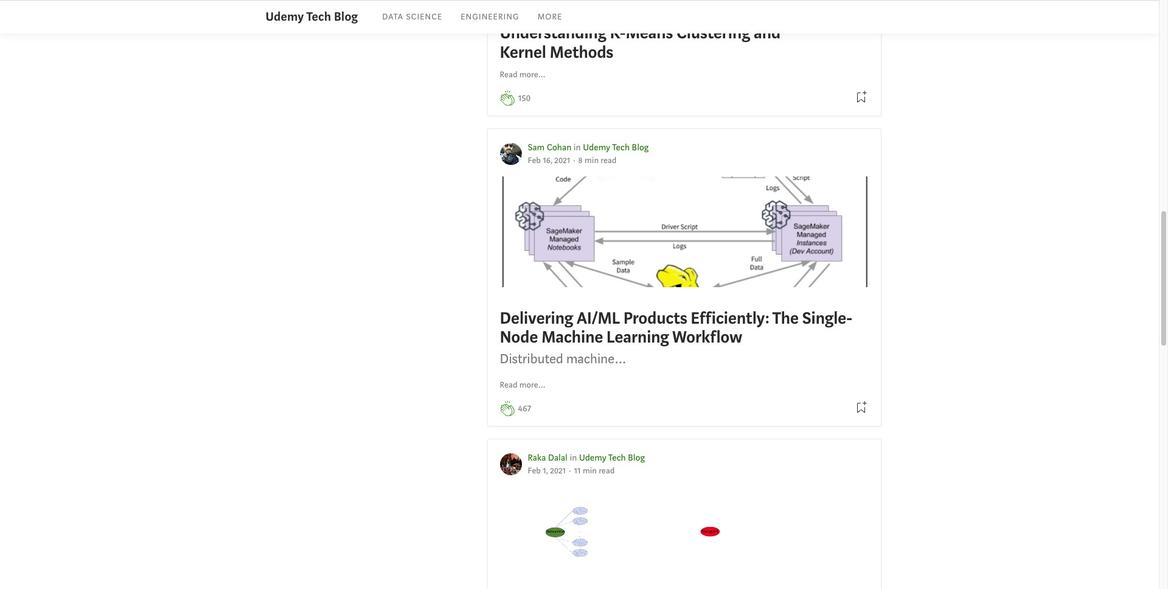 Task type: describe. For each thing, give the bounding box(es) containing it.
cohan
[[547, 142, 572, 153]]

data science
[[382, 12, 443, 23]]

0 vertical spatial blog
[[334, 8, 358, 25]]

tech for sam cohan in udemy tech blog
[[612, 142, 630, 153]]

467 button
[[518, 402, 531, 416]]

understanding
[[500, 22, 607, 44]]

feb 16, 2021 link
[[528, 155, 570, 166]]

feb for raka dalal in udemy tech blog
[[528, 465, 541, 476]]

dalal
[[548, 452, 568, 463]]

node
[[500, 326, 538, 348]]

k-
[[610, 22, 626, 44]]

read for second 'read more…' 'link'
[[500, 379, 518, 390]]

products
[[624, 307, 687, 329]]

data
[[382, 12, 403, 23]]

read more… for first 'read more…' 'link' from the top of the page
[[500, 69, 546, 80]]

udemy tech blog link for sam cohan in udemy tech blog
[[583, 142, 649, 153]]

raka
[[528, 452, 546, 463]]

feb 16, 2021
[[528, 155, 570, 166]]

16,
[[543, 155, 553, 166]]

8 min read image
[[578, 155, 617, 166]]

delivering ai/ml products efficiently: the single- node machine learning workflow distributed machine…
[[500, 307, 852, 368]]

467
[[518, 403, 531, 414]]

read more… for second 'read more…' 'link'
[[500, 379, 546, 390]]

more link
[[538, 12, 562, 23]]

clustering
[[677, 22, 750, 44]]

udemy inside 'udemy tech blog' link
[[266, 8, 304, 25]]

the
[[773, 307, 799, 329]]

150
[[518, 92, 531, 104]]

go to the profile of raka dalal image
[[500, 453, 522, 475]]

means
[[626, 22, 673, 44]]

ai/ml
[[577, 307, 620, 329]]

read for first 'read more…' 'link' from the top of the page
[[500, 69, 518, 80]]

udemy for sam cohan
[[583, 142, 610, 153]]

blog for raka dalal in udemy tech blog
[[628, 452, 645, 463]]

in for dalal
[[570, 452, 577, 463]]

more… for second 'read more…' 'link'
[[520, 379, 546, 390]]

0 vertical spatial udemy tech blog link
[[266, 8, 358, 26]]

sam cohan link
[[528, 142, 572, 153]]

2021 for raka dalal
[[550, 465, 566, 476]]

and
[[754, 22, 781, 44]]

11 min read image
[[574, 465, 615, 476]]



Task type: locate. For each thing, give the bounding box(es) containing it.
0 vertical spatial feb
[[528, 155, 541, 166]]

udemy
[[266, 8, 304, 25], [583, 142, 610, 153], [579, 452, 607, 463]]

1,
[[543, 465, 548, 476]]

2 more… from the top
[[520, 379, 546, 390]]

0 vertical spatial 2021
[[555, 155, 570, 166]]

udemy tech blog link for raka dalal in udemy tech blog
[[579, 452, 645, 463]]

2021
[[555, 155, 570, 166], [550, 465, 566, 476]]

2 vertical spatial udemy tech blog link
[[579, 452, 645, 463]]

2021 down the cohan on the top left of page
[[555, 155, 570, 166]]

150 button
[[518, 92, 531, 105]]

feb for sam cohan in udemy tech blog
[[528, 155, 541, 166]]

more… up 467
[[520, 379, 546, 390]]

feb 1, 2021 link
[[528, 465, 566, 476]]

sam cohan in udemy tech blog
[[528, 142, 649, 153]]

1 vertical spatial blog
[[632, 142, 649, 153]]

feb left 1,
[[528, 465, 541, 476]]

2 vertical spatial blog
[[628, 452, 645, 463]]

in right the cohan on the top left of page
[[574, 142, 581, 153]]

0 vertical spatial more…
[[520, 69, 546, 80]]

2 read more… from the top
[[500, 379, 546, 390]]

2 vertical spatial udemy
[[579, 452, 607, 463]]

science
[[406, 12, 443, 23]]

engineering
[[461, 12, 519, 23]]

more… up "150"
[[520, 69, 546, 80]]

udemy tech blog
[[266, 8, 358, 25]]

more… for first 'read more…' 'link' from the top of the page
[[520, 69, 546, 80]]

data science link
[[382, 12, 443, 23]]

1 read more… from the top
[[500, 69, 546, 80]]

1 vertical spatial read more… link
[[500, 379, 546, 392]]

go to the profile of sam cohan image
[[500, 143, 522, 165]]

machine
[[541, 326, 603, 348]]

2 read from the top
[[500, 379, 518, 390]]

more…
[[520, 69, 546, 80], [520, 379, 546, 390]]

distributed
[[500, 350, 563, 368]]

udemy for raka dalal
[[579, 452, 607, 463]]

2 vertical spatial tech
[[608, 452, 626, 463]]

0 vertical spatial read more…
[[500, 69, 546, 80]]

0 vertical spatial read more… link
[[500, 69, 546, 81]]

read down kernel methods
[[500, 69, 518, 80]]

0 vertical spatial tech
[[306, 8, 331, 25]]

read down distributed
[[500, 379, 518, 390]]

feb
[[528, 155, 541, 166], [528, 465, 541, 476]]

1 feb from the top
[[528, 155, 541, 166]]

raka dalal in udemy tech blog
[[528, 452, 645, 463]]

1 vertical spatial in
[[570, 452, 577, 463]]

tech for raka dalal in udemy tech blog
[[608, 452, 626, 463]]

2021 right 1,
[[550, 465, 566, 476]]

1 vertical spatial more…
[[520, 379, 546, 390]]

0 vertical spatial read
[[500, 69, 518, 80]]

engineering link
[[461, 12, 519, 23]]

1 vertical spatial tech
[[612, 142, 630, 153]]

understanding k-means clustering and kernel methods
[[500, 22, 781, 63]]

0 vertical spatial in
[[574, 142, 581, 153]]

udemy tech blog link
[[266, 8, 358, 26], [583, 142, 649, 153], [579, 452, 645, 463]]

kernel methods
[[500, 41, 613, 63]]

1 vertical spatial udemy tech blog link
[[583, 142, 649, 153]]

read more… link up "150"
[[500, 69, 546, 81]]

1 read more… link from the top
[[500, 69, 546, 81]]

read more…
[[500, 69, 546, 80], [500, 379, 546, 390]]

raka dalal link
[[528, 452, 568, 463]]

more
[[538, 12, 562, 23]]

single-
[[802, 307, 852, 329]]

2021 for sam cohan
[[555, 155, 570, 166]]

sam
[[528, 142, 545, 153]]

2 read more… link from the top
[[500, 379, 546, 392]]

1 vertical spatial read more…
[[500, 379, 546, 390]]

1 read from the top
[[500, 69, 518, 80]]

1 more… from the top
[[520, 69, 546, 80]]

delivering
[[500, 307, 573, 329]]

read
[[500, 69, 518, 80], [500, 379, 518, 390]]

machine…
[[566, 350, 626, 368]]

in right dalal
[[570, 452, 577, 463]]

learning workflow
[[607, 326, 742, 348]]

read more… link
[[500, 69, 546, 81], [500, 379, 546, 392]]

read more… up "150"
[[500, 69, 546, 80]]

read more… up 467
[[500, 379, 546, 390]]

efficiently:
[[691, 307, 770, 329]]

in
[[574, 142, 581, 153], [570, 452, 577, 463]]

feb left 16,
[[528, 155, 541, 166]]

understanding k-means clustering and kernel methods link
[[500, 0, 869, 65]]

read more… link up 467
[[500, 379, 546, 392]]

blog
[[334, 8, 358, 25], [632, 142, 649, 153], [628, 452, 645, 463]]

blog for sam cohan in udemy tech blog
[[632, 142, 649, 153]]

in for cohan
[[574, 142, 581, 153]]

2 feb from the top
[[528, 465, 541, 476]]

0 vertical spatial udemy
[[266, 8, 304, 25]]

tech
[[306, 8, 331, 25], [612, 142, 630, 153], [608, 452, 626, 463]]

1 vertical spatial feb
[[528, 465, 541, 476]]

1 vertical spatial 2021
[[550, 465, 566, 476]]

feb 1, 2021
[[528, 465, 566, 476]]

1 vertical spatial udemy
[[583, 142, 610, 153]]

1 vertical spatial read
[[500, 379, 518, 390]]



Task type: vqa. For each thing, say whether or not it's contained in the screenshot.
more… corresponding to first Read more… LINK from the top
yes



